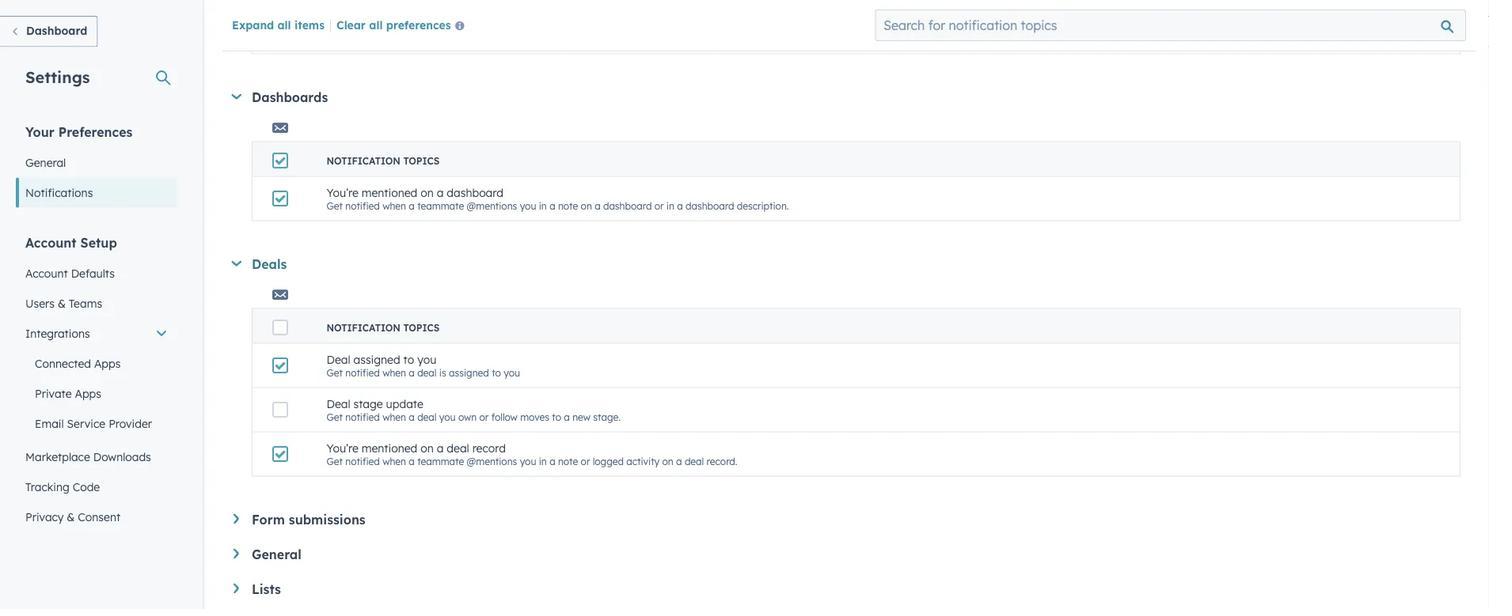 Task type: describe. For each thing, give the bounding box(es) containing it.
follow
[[491, 411, 518, 423]]

record. for you're mentioned on a deal record
[[707, 455, 737, 467]]

connected apps link
[[16, 349, 177, 379]]

1 horizontal spatial contact
[[685, 33, 719, 45]]

deal stage update get notified when a deal you own or follow moves to a new stage.
[[327, 397, 621, 423]]

marketplace downloads
[[25, 450, 151, 464]]

you inside the you're mentioned on a dashboard get notified when a teammate @mentions you in a note on a dashboard or in a dashboard description.
[[520, 200, 536, 212]]

@mentions for deal
[[467, 455, 517, 467]]

expand all items
[[232, 18, 325, 31]]

caret image for dashboards
[[231, 94, 242, 99]]

marketplace
[[25, 450, 90, 464]]

account setup
[[25, 235, 117, 251]]

topics for deals
[[403, 322, 440, 334]]

account setup element
[[16, 234, 177, 562]]

privacy
[[25, 510, 64, 524]]

update
[[386, 397, 423, 411]]

record for you're mentioned on a contact record
[[490, 19, 523, 33]]

caret image for form submissions
[[234, 514, 239, 524]]

your preferences element
[[16, 123, 177, 208]]

form submissions button
[[234, 512, 1461, 528]]

record for you're mentioned on a deal record
[[472, 442, 506, 455]]

your
[[25, 124, 54, 140]]

moves
[[520, 411, 549, 423]]

form
[[252, 512, 285, 528]]

you're for you're mentioned on a contact record
[[327, 19, 358, 33]]

general button
[[234, 547, 1461, 562]]

all for clear
[[369, 18, 383, 31]]

activity for you're mentioned on a deal record
[[626, 455, 660, 467]]

lists button
[[234, 581, 1461, 597]]

when inside the you're mentioned on a dashboard get notified when a teammate @mentions you in a note on a dashboard or in a dashboard description.
[[383, 200, 406, 212]]

deal assigned to you get notified when a deal is assigned to you
[[327, 353, 520, 379]]

private apps
[[35, 387, 101, 401]]

general inside your preferences element
[[25, 156, 66, 169]]

0 horizontal spatial to
[[403, 353, 414, 367]]

all for expand
[[277, 18, 291, 31]]

tracking code
[[25, 480, 100, 494]]

preferences
[[386, 18, 451, 31]]

mentioned for contact
[[362, 19, 417, 33]]

2 horizontal spatial dashboard
[[686, 200, 734, 212]]

teams
[[69, 296, 102, 310]]

email service provider link
[[16, 409, 177, 439]]

expand
[[232, 18, 274, 31]]

get inside "deal assigned to you get notified when a deal is assigned to you"
[[327, 367, 343, 379]]

general link
[[16, 148, 177, 178]]

Search for notification topics search field
[[875, 9, 1466, 41]]

or inside the you're mentioned on a deal record get notified when a teammate @mentions you in a note or logged activity on a deal record.
[[581, 455, 590, 467]]

connected apps
[[35, 357, 121, 370]]

deal for deal assigned to you
[[327, 353, 350, 367]]

caret image for deals
[[231, 261, 242, 267]]

tracking
[[25, 480, 69, 494]]

or inside deal stage update get notified when a deal you own or follow moves to a new stage.
[[479, 411, 489, 423]]

1 horizontal spatial dashboard
[[603, 200, 652, 212]]

users & teams
[[25, 296, 102, 310]]

dashboard link
[[0, 16, 98, 47]]

clear all preferences button
[[336, 16, 471, 35]]

stage.
[[593, 411, 621, 423]]

get inside deal stage update get notified when a deal you own or follow moves to a new stage.
[[327, 411, 343, 423]]

integrations button
[[16, 319, 177, 349]]

dashboards button
[[231, 89, 1461, 105]]

users
[[25, 296, 55, 310]]

items
[[294, 18, 325, 31]]

notification for deals
[[327, 322, 401, 334]]

email
[[35, 417, 64, 431]]

1 horizontal spatial general
[[252, 547, 301, 562]]

teammate inside the you're mentioned on a dashboard get notified when a teammate @mentions you in a note on a dashboard or in a dashboard description.
[[417, 200, 464, 212]]

mentioned for dashboard
[[362, 186, 417, 200]]

when inside the you're mentioned on a deal record get notified when a teammate @mentions you in a note or logged activity on a deal record.
[[383, 455, 406, 467]]

caret image
[[234, 584, 239, 594]]

clear
[[336, 18, 366, 31]]

dashboard
[[26, 24, 87, 38]]

account defaults
[[25, 266, 115, 280]]

you're mentioned on a deal record get notified when a teammate @mentions you in a note or logged activity on a deal record.
[[327, 442, 737, 467]]

account for account defaults
[[25, 266, 68, 280]]

preferences
[[58, 124, 133, 140]]

you're for you're mentioned on a dashboard
[[327, 186, 358, 200]]

you're mentioned on a contact record get notified when a teammate @mentions you in a note or logged activity on a contact record.
[[327, 19, 752, 45]]



Task type: vqa. For each thing, say whether or not it's contained in the screenshot.
2nd notification from the top
yes



Task type: locate. For each thing, give the bounding box(es) containing it.
notifications link
[[16, 178, 177, 208]]

defaults
[[71, 266, 115, 280]]

1 vertical spatial record.
[[707, 455, 737, 467]]

notified
[[345, 33, 380, 45], [345, 200, 380, 212], [345, 367, 380, 379], [345, 411, 380, 423], [345, 455, 380, 467]]

note inside the you're mentioned on a dashboard get notified when a teammate @mentions you in a note on a dashboard or in a dashboard description.
[[558, 200, 578, 212]]

to up deal stage update get notified when a deal you own or follow moves to a new stage.
[[492, 367, 501, 379]]

1 vertical spatial deal
[[327, 397, 350, 411]]

privacy & consent link
[[16, 502, 177, 532]]

caret image
[[231, 94, 242, 99], [231, 261, 242, 267], [234, 514, 239, 524], [234, 549, 239, 559]]

activity for you're mentioned on a contact record
[[626, 33, 660, 45]]

or inside the you're mentioned on a contact record get notified when a teammate @mentions you in a note or logged activity on a contact record.
[[581, 33, 590, 45]]

0 vertical spatial note
[[558, 33, 578, 45]]

0 vertical spatial topics
[[403, 155, 440, 167]]

caret image up caret icon
[[234, 549, 239, 559]]

1 vertical spatial mentioned
[[362, 186, 417, 200]]

0 horizontal spatial general
[[25, 156, 66, 169]]

0 vertical spatial apps
[[94, 357, 121, 370]]

0 vertical spatial record.
[[721, 33, 752, 45]]

1 notification topics from the top
[[327, 155, 440, 167]]

1 teammate from the top
[[417, 33, 464, 45]]

to left is
[[403, 353, 414, 367]]

notified inside "deal assigned to you get notified when a deal is assigned to you"
[[345, 367, 380, 379]]

1 @mentions from the top
[[467, 33, 517, 45]]

privacy & consent
[[25, 510, 120, 524]]

service
[[67, 417, 105, 431]]

4 notified from the top
[[345, 411, 380, 423]]

record inside the you're mentioned on a contact record get notified when a teammate @mentions you in a note or logged activity on a contact record.
[[490, 19, 523, 33]]

account up account defaults
[[25, 235, 76, 251]]

in
[[539, 33, 547, 45], [539, 200, 547, 212], [666, 200, 674, 212], [539, 455, 547, 467]]

logged
[[593, 33, 624, 45], [593, 455, 624, 467]]

record.
[[721, 33, 752, 45], [707, 455, 737, 467]]

1 vertical spatial account
[[25, 266, 68, 280]]

2 notification topics from the top
[[327, 322, 440, 334]]

notification
[[327, 155, 401, 167], [327, 322, 401, 334]]

description.
[[737, 200, 789, 212]]

dashboard
[[447, 186, 503, 200], [603, 200, 652, 212], [686, 200, 734, 212]]

general down the your at the top left of the page
[[25, 156, 66, 169]]

setup
[[80, 235, 117, 251]]

notified inside deal stage update get notified when a deal you own or follow moves to a new stage.
[[345, 411, 380, 423]]

2 vertical spatial teammate
[[417, 455, 464, 467]]

caret image left dashboards
[[231, 94, 242, 99]]

& right users
[[58, 296, 66, 310]]

form submissions
[[252, 512, 365, 528]]

note
[[558, 33, 578, 45], [558, 200, 578, 212], [558, 455, 578, 467]]

private
[[35, 387, 72, 401]]

activity inside the you're mentioned on a deal record get notified when a teammate @mentions you in a note or logged activity on a deal record.
[[626, 455, 660, 467]]

0 vertical spatial notification topics
[[327, 155, 440, 167]]

a
[[437, 19, 444, 33], [409, 33, 415, 45], [550, 33, 555, 45], [676, 33, 682, 45], [437, 186, 444, 200], [409, 200, 415, 212], [550, 200, 555, 212], [595, 200, 601, 212], [677, 200, 683, 212], [409, 367, 415, 379], [409, 411, 415, 423], [564, 411, 570, 423], [437, 442, 444, 455], [409, 455, 415, 467], [550, 455, 555, 467], [676, 455, 682, 467]]

3 teammate from the top
[[417, 455, 464, 467]]

caret image inside deals dropdown button
[[231, 261, 242, 267]]

all inside button
[[369, 18, 383, 31]]

in inside the you're mentioned on a deal record get notified when a teammate @mentions you in a note or logged activity on a deal record.
[[539, 455, 547, 467]]

notification topics
[[327, 155, 440, 167], [327, 322, 440, 334]]

when inside "deal assigned to you get notified when a deal is assigned to you"
[[383, 367, 406, 379]]

you inside deal stage update get notified when a deal you own or follow moves to a new stage.
[[439, 411, 456, 423]]

notified inside the you're mentioned on a deal record get notified when a teammate @mentions you in a note or logged activity on a deal record.
[[345, 455, 380, 467]]

1 vertical spatial topics
[[403, 322, 440, 334]]

1 vertical spatial activity
[[626, 455, 660, 467]]

@mentions for contact
[[467, 33, 517, 45]]

caret image inside "general" dropdown button
[[234, 549, 239, 559]]

1 account from the top
[[25, 235, 76, 251]]

you're
[[327, 19, 358, 33], [327, 186, 358, 200], [327, 442, 358, 455]]

4 when from the top
[[383, 411, 406, 423]]

get inside the you're mentioned on a contact record get notified when a teammate @mentions you in a note or logged activity on a contact record.
[[327, 33, 343, 45]]

caret image for general
[[234, 549, 239, 559]]

@mentions inside the you're mentioned on a contact record get notified when a teammate @mentions you in a note or logged activity on a contact record.
[[467, 33, 517, 45]]

1 vertical spatial logged
[[593, 455, 624, 467]]

1 vertical spatial teammate
[[417, 200, 464, 212]]

assigned right is
[[449, 367, 489, 379]]

notified inside the you're mentioned on a contact record get notified when a teammate @mentions you in a note or logged activity on a contact record.
[[345, 33, 380, 45]]

@mentions inside the you're mentioned on a dashboard get notified when a teammate @mentions you in a note on a dashboard or in a dashboard description.
[[467, 200, 517, 212]]

2 note from the top
[[558, 200, 578, 212]]

connected
[[35, 357, 91, 370]]

account for account setup
[[25, 235, 76, 251]]

when inside the you're mentioned on a contact record get notified when a teammate @mentions you in a note or logged activity on a contact record.
[[383, 33, 406, 45]]

you're mentioned on a dashboard get notified when a teammate @mentions you in a note on a dashboard or in a dashboard description.
[[327, 186, 789, 212]]

0 vertical spatial notification
[[327, 155, 401, 167]]

apps up 'service'
[[75, 387, 101, 401]]

1 vertical spatial general
[[252, 547, 301, 562]]

&
[[58, 296, 66, 310], [67, 510, 75, 524]]

0 horizontal spatial contact
[[447, 19, 487, 33]]

mentioned
[[362, 19, 417, 33], [362, 186, 417, 200], [362, 442, 417, 455]]

1 vertical spatial notification
[[327, 322, 401, 334]]

1 notification from the top
[[327, 155, 401, 167]]

mentioned inside the you're mentioned on a deal record get notified when a teammate @mentions you in a note or logged activity on a deal record.
[[362, 442, 417, 455]]

record. inside the you're mentioned on a deal record get notified when a teammate @mentions you in a note or logged activity on a deal record.
[[707, 455, 737, 467]]

3 note from the top
[[558, 455, 578, 467]]

deal inside "deal assigned to you get notified when a deal is assigned to you"
[[327, 353, 350, 367]]

1 horizontal spatial assigned
[[449, 367, 489, 379]]

1 mentioned from the top
[[362, 19, 417, 33]]

to right moves at the left bottom of page
[[552, 411, 561, 423]]

2 mentioned from the top
[[362, 186, 417, 200]]

0 vertical spatial &
[[58, 296, 66, 310]]

1 deal from the top
[[327, 353, 350, 367]]

5 notified from the top
[[345, 455, 380, 467]]

0 vertical spatial general
[[25, 156, 66, 169]]

1 vertical spatial note
[[558, 200, 578, 212]]

caret image inside dashboards dropdown button
[[231, 94, 242, 99]]

0 vertical spatial activity
[[626, 33, 660, 45]]

you're inside the you're mentioned on a deal record get notified when a teammate @mentions you in a note or logged activity on a deal record.
[[327, 442, 358, 455]]

2 account from the top
[[25, 266, 68, 280]]

1 get from the top
[[327, 33, 343, 45]]

on
[[421, 19, 434, 33], [662, 33, 673, 45], [421, 186, 434, 200], [581, 200, 592, 212], [421, 442, 434, 455], [662, 455, 673, 467]]

1 activity from the top
[[626, 33, 660, 45]]

apps for private apps
[[75, 387, 101, 401]]

deal
[[417, 367, 437, 379], [417, 411, 437, 423], [447, 442, 469, 455], [685, 455, 704, 467]]

note for you're mentioned on a deal record
[[558, 455, 578, 467]]

integrations
[[25, 327, 90, 340]]

1 vertical spatial notification topics
[[327, 322, 440, 334]]

1 notified from the top
[[345, 33, 380, 45]]

2 vertical spatial @mentions
[[467, 455, 517, 467]]

logged for you're mentioned on a deal record
[[593, 455, 624, 467]]

5 when from the top
[[383, 455, 406, 467]]

mentioned inside the you're mentioned on a dashboard get notified when a teammate @mentions you in a note on a dashboard or in a dashboard description.
[[362, 186, 417, 200]]

0 horizontal spatial all
[[277, 18, 291, 31]]

record inside the you're mentioned on a deal record get notified when a teammate @mentions you in a note or logged activity on a deal record.
[[472, 442, 506, 455]]

record. inside the you're mentioned on a contact record get notified when a teammate @mentions you in a note or logged activity on a contact record.
[[721, 33, 752, 45]]

general down form
[[252, 547, 301, 562]]

logged inside the you're mentioned on a contact record get notified when a teammate @mentions you in a note or logged activity on a contact record.
[[593, 33, 624, 45]]

1 vertical spatial you're
[[327, 186, 358, 200]]

2 vertical spatial note
[[558, 455, 578, 467]]

you inside the you're mentioned on a contact record get notified when a teammate @mentions you in a note or logged activity on a contact record.
[[520, 33, 536, 45]]

deal inside deal stage update get notified when a deal you own or follow moves to a new stage.
[[417, 411, 437, 423]]

assigned up stage
[[353, 353, 400, 367]]

2 notification from the top
[[327, 322, 401, 334]]

a inside "deal assigned to you get notified when a deal is assigned to you"
[[409, 367, 415, 379]]

1 all from the left
[[277, 18, 291, 31]]

3 get from the top
[[327, 367, 343, 379]]

teammate inside the you're mentioned on a contact record get notified when a teammate @mentions you in a note or logged activity on a contact record.
[[417, 33, 464, 45]]

activity
[[626, 33, 660, 45], [626, 455, 660, 467]]

or
[[581, 33, 590, 45], [654, 200, 664, 212], [479, 411, 489, 423], [581, 455, 590, 467]]

0 horizontal spatial dashboard
[[447, 186, 503, 200]]

settings
[[25, 67, 90, 87]]

email service provider
[[35, 417, 152, 431]]

1 logged from the top
[[593, 33, 624, 45]]

0 vertical spatial record
[[490, 19, 523, 33]]

private apps link
[[16, 379, 177, 409]]

1 vertical spatial @mentions
[[467, 200, 517, 212]]

4 get from the top
[[327, 411, 343, 423]]

2 logged from the top
[[593, 455, 624, 467]]

2 get from the top
[[327, 200, 343, 212]]

tracking code link
[[16, 472, 177, 502]]

2 all from the left
[[369, 18, 383, 31]]

deals button
[[231, 256, 1461, 272]]

caret image left form
[[234, 514, 239, 524]]

general
[[25, 156, 66, 169], [252, 547, 301, 562]]

teammate for contact
[[417, 33, 464, 45]]

2 teammate from the top
[[417, 200, 464, 212]]

0 vertical spatial logged
[[593, 33, 624, 45]]

notified inside the you're mentioned on a dashboard get notified when a teammate @mentions you in a note on a dashboard or in a dashboard description.
[[345, 200, 380, 212]]

code
[[73, 480, 100, 494]]

contact
[[447, 19, 487, 33], [685, 33, 719, 45]]

1 vertical spatial &
[[67, 510, 75, 524]]

when inside deal stage update get notified when a deal you own or follow moves to a new stage.
[[383, 411, 406, 423]]

account up users
[[25, 266, 68, 280]]

or inside the you're mentioned on a dashboard get notified when a teammate @mentions you in a note on a dashboard or in a dashboard description.
[[654, 200, 664, 212]]

3 @mentions from the top
[[467, 455, 517, 467]]

3 you're from the top
[[327, 442, 358, 455]]

apps
[[94, 357, 121, 370], [75, 387, 101, 401]]

deal inside "deal assigned to you get notified when a deal is assigned to you"
[[417, 367, 437, 379]]

when
[[383, 33, 406, 45], [383, 200, 406, 212], [383, 367, 406, 379], [383, 411, 406, 423], [383, 455, 406, 467]]

note inside the you're mentioned on a deal record get notified when a teammate @mentions you in a note or logged activity on a deal record.
[[558, 455, 578, 467]]

apps down 'integrations' button
[[94, 357, 121, 370]]

users & teams link
[[16, 289, 177, 319]]

caret image left deals
[[231, 261, 242, 267]]

1 you're from the top
[[327, 19, 358, 33]]

you inside the you're mentioned on a deal record get notified when a teammate @mentions you in a note or logged activity on a deal record.
[[520, 455, 536, 467]]

apps for connected apps
[[94, 357, 121, 370]]

5 get from the top
[[327, 455, 343, 467]]

provider
[[109, 417, 152, 431]]

1 vertical spatial apps
[[75, 387, 101, 401]]

2 activity from the top
[[626, 455, 660, 467]]

deal for deal stage update
[[327, 397, 350, 411]]

to inside deal stage update get notified when a deal you own or follow moves to a new stage.
[[552, 411, 561, 423]]

record. for you're mentioned on a contact record
[[721, 33, 752, 45]]

downloads
[[93, 450, 151, 464]]

stage
[[353, 397, 383, 411]]

1 horizontal spatial &
[[67, 510, 75, 524]]

& for privacy
[[67, 510, 75, 524]]

topics for dashboards
[[403, 155, 440, 167]]

you
[[520, 33, 536, 45], [520, 200, 536, 212], [417, 353, 436, 367], [504, 367, 520, 379], [439, 411, 456, 423], [520, 455, 536, 467]]

note inside the you're mentioned on a contact record get notified when a teammate @mentions you in a note or logged activity on a contact record.
[[558, 33, 578, 45]]

get inside the you're mentioned on a dashboard get notified when a teammate @mentions you in a note on a dashboard or in a dashboard description.
[[327, 200, 343, 212]]

own
[[458, 411, 477, 423]]

you're for you're mentioned on a deal record
[[327, 442, 358, 455]]

mentioned for deal
[[362, 442, 417, 455]]

teammate for deal
[[417, 455, 464, 467]]

2 vertical spatial mentioned
[[362, 442, 417, 455]]

is
[[439, 367, 446, 379]]

account
[[25, 235, 76, 251], [25, 266, 68, 280]]

account defaults link
[[16, 258, 177, 289]]

deal inside deal stage update get notified when a deal you own or follow moves to a new stage.
[[327, 397, 350, 411]]

notifications
[[25, 186, 93, 199]]

caret image inside form submissions dropdown button
[[234, 514, 239, 524]]

you're inside the you're mentioned on a dashboard get notified when a teammate @mentions you in a note on a dashboard or in a dashboard description.
[[327, 186, 358, 200]]

to
[[403, 353, 414, 367], [492, 367, 501, 379], [552, 411, 561, 423]]

1 when from the top
[[383, 33, 406, 45]]

0 vertical spatial teammate
[[417, 33, 464, 45]]

0 vertical spatial you're
[[327, 19, 358, 33]]

consent
[[78, 510, 120, 524]]

all left items
[[277, 18, 291, 31]]

2 topics from the top
[[403, 322, 440, 334]]

1 note from the top
[[558, 33, 578, 45]]

submissions
[[289, 512, 365, 528]]

get inside the you're mentioned on a deal record get notified when a teammate @mentions you in a note or logged activity on a deal record.
[[327, 455, 343, 467]]

2 @mentions from the top
[[467, 200, 517, 212]]

you're inside the you're mentioned on a contact record get notified when a teammate @mentions you in a note or logged activity on a contact record.
[[327, 19, 358, 33]]

3 mentioned from the top
[[362, 442, 417, 455]]

logged inside the you're mentioned on a deal record get notified when a teammate @mentions you in a note or logged activity on a deal record.
[[593, 455, 624, 467]]

1 topics from the top
[[403, 155, 440, 167]]

all right clear
[[369, 18, 383, 31]]

2 deal from the top
[[327, 397, 350, 411]]

0 vertical spatial deal
[[327, 353, 350, 367]]

teammate inside the you're mentioned on a deal record get notified when a teammate @mentions you in a note or logged activity on a deal record.
[[417, 455, 464, 467]]

0 vertical spatial @mentions
[[467, 33, 517, 45]]

record
[[490, 19, 523, 33], [472, 442, 506, 455]]

deals
[[252, 256, 287, 272]]

2 when from the top
[[383, 200, 406, 212]]

expand all items button
[[232, 18, 325, 31]]

@mentions
[[467, 33, 517, 45], [467, 200, 517, 212], [467, 455, 517, 467]]

3 when from the top
[[383, 367, 406, 379]]

notification topics for deals
[[327, 322, 440, 334]]

lists
[[252, 581, 281, 597]]

& for users
[[58, 296, 66, 310]]

1 vertical spatial record
[[472, 442, 506, 455]]

1 horizontal spatial all
[[369, 18, 383, 31]]

2 notified from the top
[[345, 200, 380, 212]]

0 horizontal spatial &
[[58, 296, 66, 310]]

0 vertical spatial mentioned
[[362, 19, 417, 33]]

get
[[327, 33, 343, 45], [327, 200, 343, 212], [327, 367, 343, 379], [327, 411, 343, 423], [327, 455, 343, 467]]

notification for dashboards
[[327, 155, 401, 167]]

teammate
[[417, 33, 464, 45], [417, 200, 464, 212], [417, 455, 464, 467]]

in inside the you're mentioned on a contact record get notified when a teammate @mentions you in a note or logged activity on a contact record.
[[539, 33, 547, 45]]

note for you're mentioned on a contact record
[[558, 33, 578, 45]]

dashboards
[[252, 89, 328, 105]]

your preferences
[[25, 124, 133, 140]]

1 horizontal spatial to
[[492, 367, 501, 379]]

marketplace downloads link
[[16, 442, 177, 472]]

3 notified from the top
[[345, 367, 380, 379]]

deal
[[327, 353, 350, 367], [327, 397, 350, 411]]

activity inside the you're mentioned on a contact record get notified when a teammate @mentions you in a note or logged activity on a contact record.
[[626, 33, 660, 45]]

2 horizontal spatial to
[[552, 411, 561, 423]]

mentioned inside the you're mentioned on a contact record get notified when a teammate @mentions you in a note or logged activity on a contact record.
[[362, 19, 417, 33]]

0 horizontal spatial assigned
[[353, 353, 400, 367]]

& right 'privacy'
[[67, 510, 75, 524]]

2 vertical spatial you're
[[327, 442, 358, 455]]

@mentions inside the you're mentioned on a deal record get notified when a teammate @mentions you in a note or logged activity on a deal record.
[[467, 455, 517, 467]]

new
[[572, 411, 591, 423]]

logged for you're mentioned on a contact record
[[593, 33, 624, 45]]

0 vertical spatial account
[[25, 235, 76, 251]]

clear all preferences
[[336, 18, 451, 31]]

notification topics for dashboards
[[327, 155, 440, 167]]

2 you're from the top
[[327, 186, 358, 200]]



